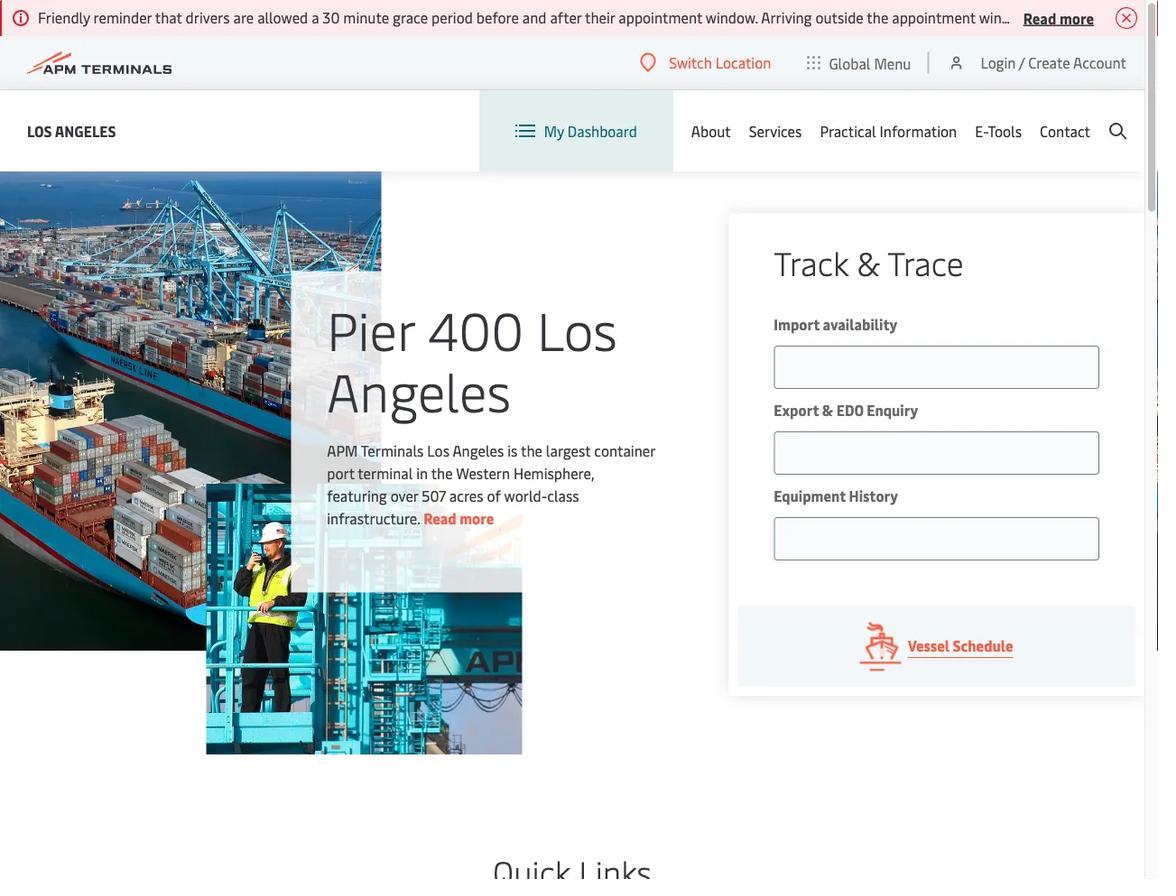 Task type: vqa. For each thing, say whether or not it's contained in the screenshot.
EDO &
yes



Task type: locate. For each thing, give the bounding box(es) containing it.
availability
[[823, 315, 897, 334]]

track
[[774, 241, 849, 284]]

terminals
[[361, 440, 424, 460]]

tools
[[988, 121, 1022, 141]]

read more link
[[423, 508, 494, 528]]

& left trace
[[857, 241, 880, 284]]

1 horizontal spatial los
[[427, 440, 449, 460]]

more left close alert icon
[[1060, 8, 1094, 27]]

read more for the read more link
[[423, 508, 494, 528]]

0 vertical spatial &
[[857, 241, 880, 284]]

507
[[422, 486, 446, 505]]

services button
[[749, 90, 802, 171]]

export & edo enquiry
[[774, 400, 918, 420]]

angeles
[[55, 121, 116, 140], [327, 355, 511, 426], [453, 440, 504, 460]]

container
[[594, 440, 655, 460]]

information
[[880, 121, 957, 141]]

read down 507
[[423, 508, 456, 528]]

read more
[[1023, 8, 1094, 27], [423, 508, 494, 528]]

los angeles link
[[27, 120, 116, 142]]

2 vertical spatial los
[[427, 440, 449, 460]]

0 vertical spatial los
[[27, 121, 52, 140]]

los inside apm terminals los angeles is the largest container port terminal in the western hemisphere, featuring over 507 acres of world-class infrastructure.
[[427, 440, 449, 460]]

0 vertical spatial read more
[[1023, 8, 1094, 27]]

0 vertical spatial read
[[1023, 8, 1056, 27]]

practical information button
[[820, 90, 957, 171]]

largest
[[546, 440, 591, 460]]

read more down acres
[[423, 508, 494, 528]]

la secondary image
[[206, 484, 522, 755]]

1 horizontal spatial read more
[[1023, 8, 1094, 27]]

the right the in
[[431, 463, 453, 482]]

account
[[1073, 53, 1126, 72]]

apm
[[327, 440, 358, 460]]

&
[[857, 241, 880, 284], [822, 400, 833, 420]]

create
[[1028, 53, 1070, 72]]

0 horizontal spatial &
[[822, 400, 833, 420]]

trace
[[888, 241, 964, 284]]

0 vertical spatial more
[[1060, 8, 1094, 27]]

1 vertical spatial read
[[423, 508, 456, 528]]

switch location button
[[640, 53, 771, 72]]

more down acres
[[460, 508, 494, 528]]

more inside button
[[1060, 8, 1094, 27]]

read more up login / create account
[[1023, 8, 1094, 27]]

read up login / create account link
[[1023, 8, 1056, 27]]

0 horizontal spatial read more
[[423, 508, 494, 528]]

e-
[[975, 121, 988, 141]]

1 horizontal spatial &
[[857, 241, 880, 284]]

0 horizontal spatial read
[[423, 508, 456, 528]]

1 vertical spatial read more
[[423, 508, 494, 528]]

1 horizontal spatial more
[[1060, 8, 1094, 27]]

1 vertical spatial the
[[431, 463, 453, 482]]

0 vertical spatial the
[[521, 440, 542, 460]]

& for edo
[[822, 400, 833, 420]]

location
[[715, 53, 771, 72]]

the
[[521, 440, 542, 460], [431, 463, 453, 482]]

angeles inside apm terminals los angeles is the largest container port terminal in the western hemisphere, featuring over 507 acres of world-class infrastructure.
[[453, 440, 504, 460]]

equipment history
[[774, 486, 898, 505]]

2 horizontal spatial los
[[537, 293, 617, 364]]

terminal
[[358, 463, 413, 482]]

pier
[[327, 293, 415, 364]]

menu
[[874, 53, 911, 72]]

vessel schedule
[[908, 636, 1013, 655]]

vessel
[[908, 636, 950, 655]]

world-
[[504, 486, 547, 505]]

read for the read more link
[[423, 508, 456, 528]]

0 horizontal spatial more
[[460, 508, 494, 528]]

1 horizontal spatial read
[[1023, 8, 1056, 27]]

los
[[27, 121, 52, 140], [537, 293, 617, 364], [427, 440, 449, 460]]

& left edo
[[822, 400, 833, 420]]

the right is
[[521, 440, 542, 460]]

1 vertical spatial angeles
[[327, 355, 511, 426]]

history
[[849, 486, 898, 505]]

los angeles
[[27, 121, 116, 140]]

switch
[[669, 53, 712, 72]]

1 vertical spatial more
[[460, 508, 494, 528]]

track & trace
[[774, 241, 964, 284]]

is
[[507, 440, 518, 460]]

read inside button
[[1023, 8, 1056, 27]]

more for read more button
[[1060, 8, 1094, 27]]

0 vertical spatial angeles
[[55, 121, 116, 140]]

2 vertical spatial angeles
[[453, 440, 504, 460]]

1 vertical spatial los
[[537, 293, 617, 364]]

featuring
[[327, 486, 387, 505]]

western
[[456, 463, 510, 482]]

read
[[1023, 8, 1056, 27], [423, 508, 456, 528]]

angeles inside pier 400 los angeles
[[327, 355, 511, 426]]

1 vertical spatial &
[[822, 400, 833, 420]]

los inside pier 400 los angeles
[[537, 293, 617, 364]]

login / create account
[[981, 53, 1126, 72]]

more
[[1060, 8, 1094, 27], [460, 508, 494, 528]]



Task type: describe. For each thing, give the bounding box(es) containing it.
e-tools button
[[975, 90, 1022, 171]]

edo
[[836, 400, 864, 420]]

import
[[774, 315, 820, 334]]

0 horizontal spatial the
[[431, 463, 453, 482]]

angeles for apm
[[453, 440, 504, 460]]

import availability
[[774, 315, 897, 334]]

read more for read more button
[[1023, 8, 1094, 27]]

1 horizontal spatial the
[[521, 440, 542, 460]]

switch location
[[669, 53, 771, 72]]

more for the read more link
[[460, 508, 494, 528]]

infrastructure.
[[327, 508, 420, 528]]

pier 400 los angeles
[[327, 293, 617, 426]]

of
[[487, 486, 501, 505]]

services
[[749, 121, 802, 141]]

los for apm terminals los angeles is the largest container port terminal in the western hemisphere, featuring over 507 acres of world-class infrastructure.
[[427, 440, 449, 460]]

global
[[829, 53, 871, 72]]

contact
[[1040, 121, 1090, 141]]

/
[[1019, 53, 1025, 72]]

hemisphere,
[[514, 463, 594, 482]]

my
[[544, 121, 564, 141]]

export
[[774, 400, 819, 420]]

400
[[428, 293, 524, 364]]

port
[[327, 463, 355, 482]]

& for trace
[[857, 241, 880, 284]]

vessel schedule link
[[738, 606, 1135, 687]]

class
[[547, 486, 579, 505]]

global menu button
[[789, 36, 929, 90]]

enquiry
[[867, 400, 918, 420]]

login
[[981, 53, 1016, 72]]

my dashboard
[[544, 121, 637, 141]]

practical
[[820, 121, 876, 141]]

global menu
[[829, 53, 911, 72]]

los for pier 400 los angeles
[[537, 293, 617, 364]]

e-tools
[[975, 121, 1022, 141]]

acres
[[449, 486, 483, 505]]

in
[[416, 463, 428, 482]]

schedule
[[953, 636, 1013, 655]]

over
[[391, 486, 418, 505]]

practical information
[[820, 121, 957, 141]]

read more button
[[1023, 6, 1094, 29]]

contact button
[[1040, 90, 1090, 171]]

los angeles pier 400 image
[[0, 168, 381, 651]]

0 horizontal spatial los
[[27, 121, 52, 140]]

apm terminals los angeles is the largest container port terminal in the western hemisphere, featuring over 507 acres of world-class infrastructure.
[[327, 440, 655, 528]]

login / create account link
[[947, 36, 1126, 89]]

close alert image
[[1116, 7, 1137, 29]]

angeles for pier
[[327, 355, 511, 426]]

dashboard
[[568, 121, 637, 141]]

equipment
[[774, 486, 846, 505]]

about
[[691, 121, 731, 141]]

my dashboard button
[[515, 90, 637, 171]]

about button
[[691, 90, 731, 171]]

read for read more button
[[1023, 8, 1056, 27]]



